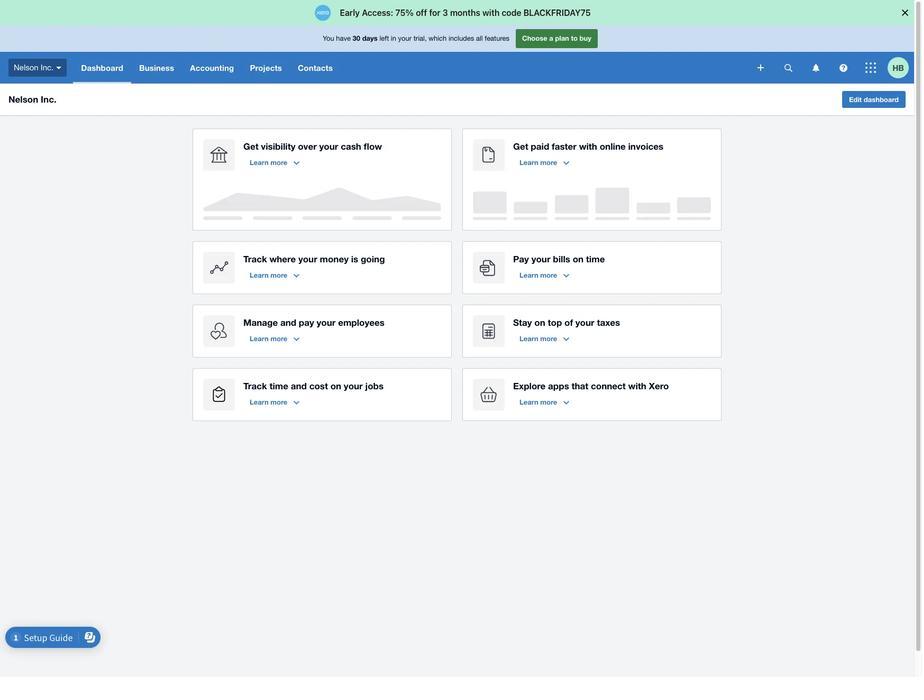 Task type: locate. For each thing, give the bounding box(es) containing it.
2 svg image from the left
[[813, 64, 820, 72]]

learn more button for visibility
[[244, 154, 306, 171]]

your inside you have 30 days left in your trial, which includes all features
[[399, 35, 412, 42]]

employees
[[338, 317, 385, 328]]

banner containing hb
[[0, 25, 915, 84]]

get left visibility
[[244, 141, 259, 152]]

dashboard
[[865, 95, 900, 104]]

more down track time and cost on your jobs
[[271, 398, 288, 407]]

and left cost
[[291, 381, 307, 392]]

nelson inc.
[[14, 63, 54, 72], [8, 94, 56, 105]]

1 horizontal spatial get
[[514, 141, 529, 152]]

learn more down visibility
[[250, 158, 288, 167]]

0 horizontal spatial with
[[580, 141, 598, 152]]

explore
[[514, 381, 546, 392]]

nelson
[[14, 63, 38, 72], [8, 94, 38, 105]]

learn down manage
[[250, 335, 269, 343]]

learn down pay
[[520, 271, 539, 280]]

learn down paid
[[520, 158, 539, 167]]

more down apps
[[541, 398, 558, 407]]

dialog
[[0, 0, 923, 25]]

time
[[587, 254, 605, 265], [270, 381, 289, 392]]

you have 30 days left in your trial, which includes all features
[[323, 34, 510, 42]]

1 track from the top
[[244, 254, 267, 265]]

get for get visibility over your cash flow
[[244, 141, 259, 152]]

learn right track money icon
[[250, 271, 269, 280]]

dashboard link
[[73, 52, 131, 84]]

banking preview line graph image
[[203, 188, 442, 220]]

0 horizontal spatial svg image
[[785, 64, 793, 72]]

more down where
[[271, 271, 288, 280]]

learn more button down paid
[[514, 154, 576, 171]]

learn down visibility
[[250, 158, 269, 167]]

0 vertical spatial nelson
[[14, 63, 38, 72]]

inc.
[[41, 63, 54, 72], [41, 94, 56, 105]]

track money icon image
[[203, 252, 235, 284]]

accounting button
[[182, 52, 242, 84]]

xero
[[650, 381, 670, 392]]

your
[[399, 35, 412, 42], [320, 141, 339, 152], [299, 254, 318, 265], [532, 254, 551, 265], [317, 317, 336, 328], [576, 317, 595, 328], [344, 381, 363, 392]]

invoices icon image
[[473, 139, 505, 171]]

banner
[[0, 25, 915, 84]]

in
[[391, 35, 397, 42]]

more down manage
[[271, 335, 288, 343]]

manage and pay your employees
[[244, 317, 385, 328]]

accounting
[[190, 63, 234, 73]]

0 horizontal spatial on
[[331, 381, 342, 392]]

contacts button
[[290, 52, 341, 84]]

svg image
[[866, 62, 877, 73], [840, 64, 848, 72], [758, 65, 765, 71], [56, 67, 62, 69]]

0 vertical spatial with
[[580, 141, 598, 152]]

going
[[361, 254, 385, 265]]

more down the "pay your bills on time"
[[541, 271, 558, 280]]

track for track time and cost on your jobs
[[244, 381, 267, 392]]

learn more down pay
[[520, 271, 558, 280]]

with
[[580, 141, 598, 152], [629, 381, 647, 392]]

on right cost
[[331, 381, 342, 392]]

get left paid
[[514, 141, 529, 152]]

1 horizontal spatial svg image
[[813, 64, 820, 72]]

learn right projects icon
[[250, 398, 269, 407]]

learn more button down visibility
[[244, 154, 306, 171]]

and left pay
[[281, 317, 297, 328]]

over
[[298, 141, 317, 152]]

with right faster
[[580, 141, 598, 152]]

2 horizontal spatial on
[[573, 254, 584, 265]]

days
[[363, 34, 378, 42]]

learn more down explore
[[520, 398, 558, 407]]

edit
[[850, 95, 863, 104]]

time left cost
[[270, 381, 289, 392]]

online
[[600, 141, 626, 152]]

track where your money is going
[[244, 254, 385, 265]]

learn more down where
[[250, 271, 288, 280]]

learn more button for where
[[244, 267, 306, 284]]

learn more button
[[244, 154, 306, 171], [514, 154, 576, 171], [244, 267, 306, 284], [514, 267, 576, 284], [244, 330, 306, 347], [514, 330, 576, 347], [244, 394, 306, 411], [514, 394, 576, 411]]

learn more for your
[[520, 271, 558, 280]]

0 vertical spatial time
[[587, 254, 605, 265]]

and
[[281, 317, 297, 328], [291, 381, 307, 392]]

with left xero
[[629, 381, 647, 392]]

1 horizontal spatial on
[[535, 317, 546, 328]]

2 get from the left
[[514, 141, 529, 152]]

0 vertical spatial nelson inc.
[[14, 63, 54, 72]]

manage
[[244, 317, 278, 328]]

get
[[244, 141, 259, 152], [514, 141, 529, 152]]

more for on
[[541, 335, 558, 343]]

more
[[271, 158, 288, 167], [541, 158, 558, 167], [271, 271, 288, 280], [541, 271, 558, 280], [271, 335, 288, 343], [541, 335, 558, 343], [271, 398, 288, 407], [541, 398, 558, 407]]

taxes icon image
[[473, 316, 505, 347]]

1 vertical spatial track
[[244, 381, 267, 392]]

on right bills
[[573, 254, 584, 265]]

learn more button down where
[[244, 267, 306, 284]]

learn more button down apps
[[514, 394, 576, 411]]

banking icon image
[[203, 139, 235, 171]]

learn more button down manage
[[244, 330, 306, 347]]

0 vertical spatial track
[[244, 254, 267, 265]]

a
[[550, 34, 554, 42]]

learn down stay
[[520, 335, 539, 343]]

choose a plan to buy
[[523, 34, 592, 42]]

projects button
[[242, 52, 290, 84]]

navigation containing dashboard
[[73, 52, 751, 84]]

have
[[336, 35, 351, 42]]

learn more button down the "pay your bills on time"
[[514, 267, 576, 284]]

1 vertical spatial nelson inc.
[[8, 94, 56, 105]]

learn more button down the top
[[514, 330, 576, 347]]

2 track from the top
[[244, 381, 267, 392]]

flow
[[364, 141, 382, 152]]

edit dashboard
[[850, 95, 900, 104]]

learn down explore
[[520, 398, 539, 407]]

faster
[[552, 141, 577, 152]]

learn for time
[[250, 398, 269, 407]]

1 horizontal spatial time
[[587, 254, 605, 265]]

learn more down paid
[[520, 158, 558, 167]]

taxes
[[598, 317, 621, 328]]

invoices preview bar graph image
[[473, 188, 712, 220]]

bills
[[554, 254, 571, 265]]

track
[[244, 254, 267, 265], [244, 381, 267, 392]]

invoices
[[629, 141, 664, 152]]

learn
[[250, 158, 269, 167], [520, 158, 539, 167], [250, 271, 269, 280], [520, 271, 539, 280], [250, 335, 269, 343], [520, 335, 539, 343], [250, 398, 269, 407], [520, 398, 539, 407]]

svg image
[[785, 64, 793, 72], [813, 64, 820, 72]]

track left where
[[244, 254, 267, 265]]

learn more down manage
[[250, 335, 288, 343]]

0 vertical spatial inc.
[[41, 63, 54, 72]]

on left the top
[[535, 317, 546, 328]]

learn more for where
[[250, 271, 288, 280]]

on
[[573, 254, 584, 265], [535, 317, 546, 328], [331, 381, 342, 392]]

learn more down stay
[[520, 335, 558, 343]]

employees icon image
[[203, 316, 235, 347]]

contacts
[[298, 63, 333, 73]]

learn more for on
[[520, 335, 558, 343]]

1 get from the left
[[244, 141, 259, 152]]

more down visibility
[[271, 158, 288, 167]]

more for time
[[271, 398, 288, 407]]

plan
[[556, 34, 570, 42]]

learn more down track time and cost on your jobs
[[250, 398, 288, 407]]

track right projects icon
[[244, 381, 267, 392]]

2 vertical spatial on
[[331, 381, 342, 392]]

0 horizontal spatial time
[[270, 381, 289, 392]]

more down the top
[[541, 335, 558, 343]]

0 horizontal spatial get
[[244, 141, 259, 152]]

explore apps that connect with xero
[[514, 381, 670, 392]]

learn for your
[[520, 271, 539, 280]]

stay
[[514, 317, 533, 328]]

buy
[[580, 34, 592, 42]]

1 horizontal spatial with
[[629, 381, 647, 392]]

1 vertical spatial with
[[629, 381, 647, 392]]

time right bills
[[587, 254, 605, 265]]

learn for apps
[[520, 398, 539, 407]]

learn more
[[250, 158, 288, 167], [520, 158, 558, 167], [250, 271, 288, 280], [520, 271, 558, 280], [250, 335, 288, 343], [520, 335, 558, 343], [250, 398, 288, 407], [520, 398, 558, 407]]

money
[[320, 254, 349, 265]]

track time and cost on your jobs
[[244, 381, 384, 392]]

bills icon image
[[473, 252, 505, 284]]

features
[[485, 35, 510, 42]]

learn more button down track time and cost on your jobs
[[244, 394, 306, 411]]

navigation
[[73, 52, 751, 84]]

learn more button for time
[[244, 394, 306, 411]]

more down paid
[[541, 158, 558, 167]]

dashboard
[[81, 63, 123, 73]]



Task type: describe. For each thing, give the bounding box(es) containing it.
that
[[572, 381, 589, 392]]

learn more for and
[[250, 335, 288, 343]]

30
[[353, 34, 361, 42]]

more for where
[[271, 271, 288, 280]]

choose
[[523, 34, 548, 42]]

more for apps
[[541, 398, 558, 407]]

edit dashboard button
[[843, 91, 907, 108]]

is
[[351, 254, 359, 265]]

which
[[429, 35, 447, 42]]

track for track where your money is going
[[244, 254, 267, 265]]

more for paid
[[541, 158, 558, 167]]

get for get paid faster with online invoices
[[514, 141, 529, 152]]

projects
[[250, 63, 282, 73]]

business button
[[131, 52, 182, 84]]

learn more button for and
[[244, 330, 306, 347]]

learn more for visibility
[[250, 158, 288, 167]]

business
[[139, 63, 174, 73]]

of
[[565, 317, 574, 328]]

get visibility over your cash flow
[[244, 141, 382, 152]]

1 svg image from the left
[[785, 64, 793, 72]]

0 vertical spatial and
[[281, 317, 297, 328]]

learn more button for apps
[[514, 394, 576, 411]]

cash
[[341, 141, 362, 152]]

projects icon image
[[203, 379, 235, 411]]

jobs
[[366, 381, 384, 392]]

learn more button for paid
[[514, 154, 576, 171]]

learn more button for your
[[514, 267, 576, 284]]

visibility
[[261, 141, 296, 152]]

svg image inside nelson inc. "popup button"
[[56, 67, 62, 69]]

1 vertical spatial and
[[291, 381, 307, 392]]

nelson inside "popup button"
[[14, 63, 38, 72]]

hb
[[893, 63, 905, 72]]

more for your
[[541, 271, 558, 280]]

pay
[[514, 254, 529, 265]]

learn for paid
[[520, 158, 539, 167]]

learn for and
[[250, 335, 269, 343]]

trial,
[[414, 35, 427, 42]]

add-ons icon image
[[473, 379, 505, 411]]

to
[[572, 34, 578, 42]]

left
[[380, 35, 389, 42]]

includes
[[449, 35, 475, 42]]

paid
[[531, 141, 550, 152]]

navigation inside banner
[[73, 52, 751, 84]]

hb button
[[889, 52, 915, 84]]

1 vertical spatial nelson
[[8, 94, 38, 105]]

apps
[[549, 381, 570, 392]]

pay your bills on time
[[514, 254, 605, 265]]

inc. inside "popup button"
[[41, 63, 54, 72]]

get paid faster with online invoices
[[514, 141, 664, 152]]

top
[[548, 317, 563, 328]]

you
[[323, 35, 335, 42]]

more for and
[[271, 335, 288, 343]]

1 vertical spatial on
[[535, 317, 546, 328]]

cost
[[310, 381, 328, 392]]

all
[[477, 35, 483, 42]]

learn more for apps
[[520, 398, 558, 407]]

learn more for paid
[[520, 158, 558, 167]]

learn for where
[[250, 271, 269, 280]]

where
[[270, 254, 296, 265]]

nelson inc. inside "popup button"
[[14, 63, 54, 72]]

learn more button for on
[[514, 330, 576, 347]]

nelson inc. button
[[0, 52, 73, 84]]

learn for visibility
[[250, 158, 269, 167]]

stay on top of your taxes
[[514, 317, 621, 328]]

learn for on
[[520, 335, 539, 343]]

learn more for time
[[250, 398, 288, 407]]

connect
[[592, 381, 626, 392]]

0 vertical spatial on
[[573, 254, 584, 265]]

1 vertical spatial inc.
[[41, 94, 56, 105]]

pay
[[299, 317, 314, 328]]

more for visibility
[[271, 158, 288, 167]]

1 vertical spatial time
[[270, 381, 289, 392]]



Task type: vqa. For each thing, say whether or not it's contained in the screenshot.
Design /
no



